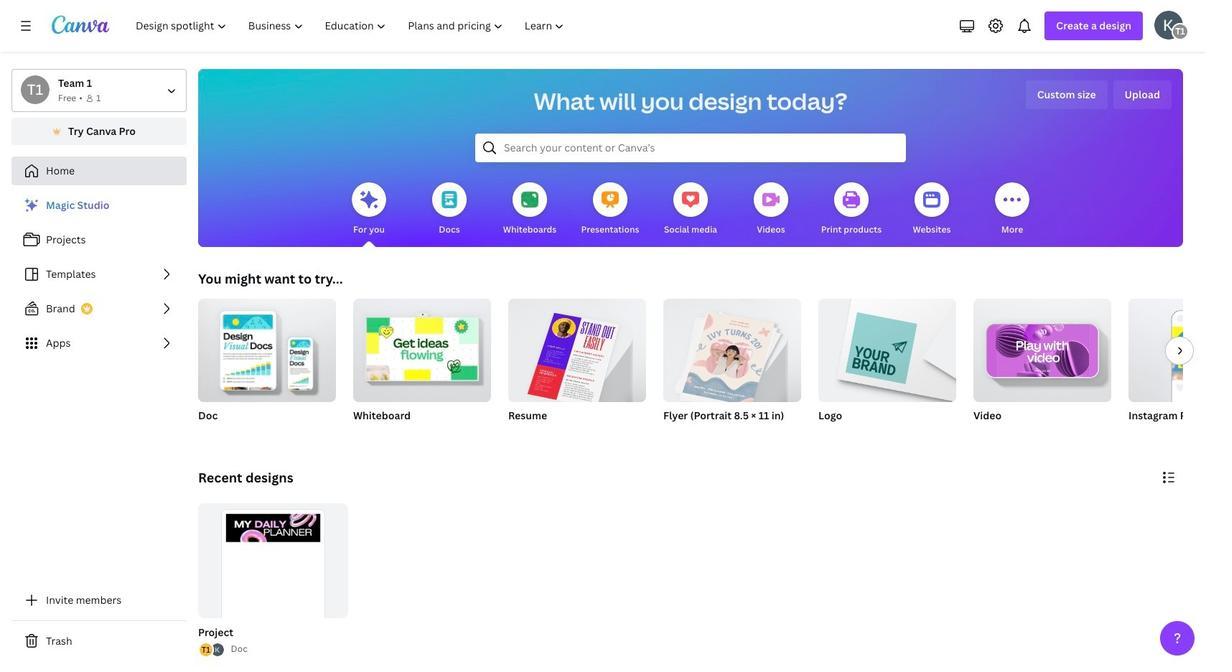 Task type: vqa. For each thing, say whether or not it's contained in the screenshot.
"Stephanie Aranda" Icon
no



Task type: locate. For each thing, give the bounding box(es) containing it.
group
[[198, 293, 336, 441], [198, 293, 336, 402], [353, 293, 491, 441], [353, 293, 491, 402], [509, 293, 646, 441], [509, 293, 646, 408], [664, 293, 802, 441], [664, 293, 802, 407], [819, 299, 957, 441], [819, 299, 957, 402], [974, 299, 1112, 441], [1129, 299, 1207, 441], [195, 504, 348, 658], [198, 504, 348, 656]]

0 vertical spatial list
[[11, 191, 187, 358]]

team 1 image
[[21, 75, 50, 104]]

None search field
[[476, 134, 907, 162]]

0 horizontal spatial team 1 element
[[21, 75, 50, 104]]

list
[[11, 191, 187, 358], [198, 643, 225, 658]]

kendall parks image
[[1155, 11, 1184, 40]]

1 horizontal spatial list
[[198, 643, 225, 658]]

team 1 element
[[1172, 23, 1190, 40], [21, 75, 50, 104]]

1 vertical spatial team 1 element
[[21, 75, 50, 104]]

Switch to another team button
[[11, 69, 187, 112]]

1 vertical spatial list
[[198, 643, 225, 658]]

1 horizontal spatial team 1 element
[[1172, 23, 1190, 40]]



Task type: describe. For each thing, give the bounding box(es) containing it.
team 1 image
[[1172, 23, 1190, 40]]

0 vertical spatial team 1 element
[[1172, 23, 1190, 40]]

team 1 element inside switch to another team button
[[21, 75, 50, 104]]

Search search field
[[504, 134, 878, 162]]

top level navigation element
[[126, 11, 577, 40]]

0 horizontal spatial list
[[11, 191, 187, 358]]



